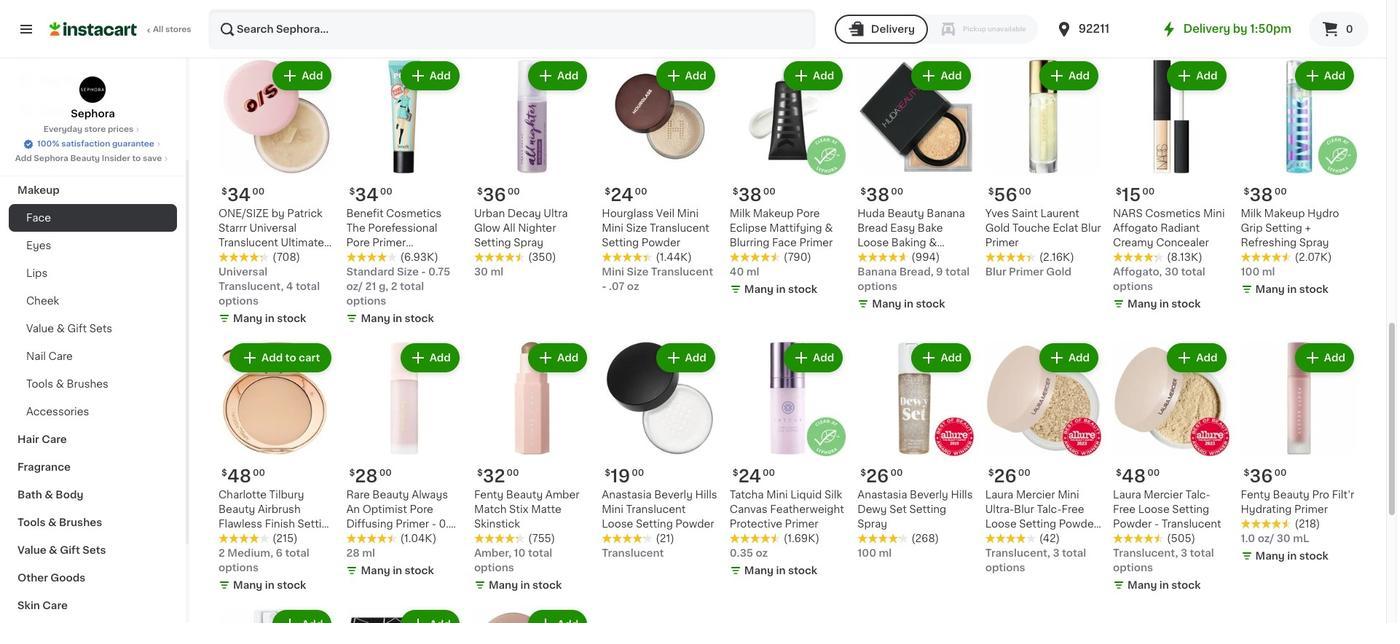 Task type: describe. For each thing, give the bounding box(es) containing it.
mini inside tatcha mini liquid silk canvas featherweight protective primer
[[767, 490, 788, 500]]

store
[[84, 125, 106, 133]]

fenty for 32
[[474, 490, 504, 500]]

the inside the benefit cosmetics the porefessional pore primer smoothing face primer
[[347, 223, 366, 233]]

oz inside rare beauty always an optimist pore diffusing primer - 0.94 oz / 28 ml
[[347, 534, 358, 544]]

in for charlotte tilbury beauty airbrush flawless finish setting powder - 2 medium
[[265, 580, 275, 591]]

setting inside the charlotte tilbury beauty airbrush flawless finish setting powder - 2 medium
[[298, 519, 335, 529]]

nars
[[1114, 208, 1143, 219]]

100 for 38
[[1242, 267, 1260, 277]]

& inside milk makeup pore eclipse mattifying & blurring face primer
[[825, 223, 833, 233]]

always
[[412, 490, 448, 500]]

0 vertical spatial sets
[[89, 324, 112, 334]]

accessories
[[26, 407, 89, 417]]

stock left "0"
[[1300, 32, 1329, 42]]

in for rare beauty always an optimist pore diffusing primer - 0.94 oz / 28 ml
[[393, 566, 402, 576]]

loose inside laura mercier mini ultra-blur talc-free loose setting powder - translucent
[[986, 519, 1017, 529]]

urban
[[474, 208, 505, 219]]

add button for rare beauty always an optimist pore diffusing primer - 0.94 oz / 28 ml
[[402, 345, 458, 371]]

other goods link
[[9, 564, 177, 592]]

0 vertical spatial gift
[[67, 324, 87, 334]]

lists
[[41, 106, 66, 116]]

32
[[483, 468, 506, 485]]

add button for huda beauty banana bread easy bake loose baking & setting powder
[[914, 63, 970, 89]]

all stores link
[[50, 9, 192, 50]]

in for nars cosmetics mini affogato radiant creamy concealer
[[1160, 299, 1170, 309]]

size for 34
[[397, 267, 419, 277]]

skin care link
[[9, 592, 177, 620]]

2 vertical spatial 28
[[347, 548, 360, 558]]

100% satisfaction guarantee
[[37, 140, 154, 148]]

2 horizontal spatial 30
[[1277, 534, 1291, 544]]

bath
[[17, 490, 42, 500]]

product group containing 56
[[986, 59, 1102, 279]]

add for fenty beauty pro filt'r hydrating primer
[[1325, 353, 1346, 363]]

48 for charlotte
[[227, 468, 251, 485]]

translucent inside laura mercier mini ultra-blur talc-free loose setting powder - translucent
[[993, 534, 1053, 544]]

primer inside rare beauty always an optimist pore diffusing primer - 0.94 oz / 28 ml
[[396, 519, 429, 529]]

buy it again
[[41, 77, 103, 87]]

options inside affogato, 30 total options
[[1114, 281, 1154, 291]]

setting inside hourglass veil mini mini size translucent setting powder
[[602, 237, 639, 248]]

hair
[[17, 434, 39, 445]]

add button for laura mercier talc- free loose setting powder - translucent
[[1169, 345, 1226, 371]]

many for one/size by patrick starrr universal translucent ultimate blurring setting powder
[[233, 313, 263, 323]]

00 for all
[[508, 187, 520, 196]]

oz inside mini size translucent - .07 oz
[[627, 281, 640, 291]]

g,
[[379, 281, 389, 291]]

add button for milk makeup hydro grip setting + refreshing spray
[[1297, 63, 1353, 89]]

(6.93k)
[[400, 252, 439, 262]]

4 for 2 medium, 4 total options
[[915, 14, 922, 24]]

many for huda beauty banana bread easy bake loose baking & setting powder
[[873, 299, 902, 309]]

hair care
[[17, 434, 67, 445]]

ml for anastasia beverly hills dewy set setting spray
[[879, 548, 892, 558]]

& up nail care
[[57, 324, 65, 334]]

eyes link
[[9, 232, 177, 259]]

many in stock down 4 oz
[[1000, 32, 1074, 42]]

$ 24 00 for hourglass
[[605, 186, 648, 203]]

total inside banana bread, 9 total options
[[946, 267, 970, 277]]

add button for fenty beauty pro filt'r hydrating primer
[[1297, 345, 1353, 371]]

ml for milk makeup hydro grip setting + refreshing spray
[[1263, 267, 1276, 277]]

many for laura mercier talc- free loose setting powder - translucent
[[1128, 580, 1158, 591]]

primer up the 21
[[347, 267, 380, 277]]

laura mercier talc- free loose setting powder - translucent
[[1114, 490, 1222, 529]]

1 vertical spatial value
[[17, 545, 46, 555]]

00 for radiant
[[1143, 187, 1155, 196]]

body
[[56, 490, 83, 500]]

beauty inside the charlotte tilbury beauty airbrush flawless finish setting powder - 2 medium
[[219, 505, 255, 515]]

cheek link
[[9, 287, 177, 315]]

$ for charlotte tilbury beauty airbrush flawless finish setting powder - 2 medium
[[222, 469, 227, 478]]

1 vertical spatial brushes
[[59, 517, 102, 528]]

(21)
[[656, 534, 675, 544]]

banana inside banana bread, 9 total options
[[858, 267, 897, 277]]

laura for 26
[[986, 490, 1014, 500]]

in left 0 button at the right top of page
[[1288, 32, 1298, 42]]

in left 92211
[[1032, 32, 1042, 42]]

everyday
[[44, 125, 82, 133]]

holiday
[[17, 157, 58, 168]]

talc- inside laura mercier talc- free loose setting powder - translucent
[[1186, 490, 1211, 500]]

add for laura mercier talc- free loose setting powder - translucent
[[1197, 353, 1218, 363]]

all inside "all stores" link
[[153, 26, 163, 34]]

ultimate
[[281, 237, 324, 248]]

holiday party ready beauty link
[[9, 149, 177, 176]]

add button for one/size by patrick starrr universal translucent ultimate blurring setting powder
[[274, 63, 330, 89]]

mini inside the anastasia beverly hills mini translucent loose setting powder
[[602, 505, 624, 515]]

care for skin care
[[43, 601, 68, 611]]

face link
[[9, 204, 177, 232]]

options inside button
[[805, 14, 845, 24]]

add sephora beauty insider to save
[[15, 155, 162, 163]]

2 tools & brushes link from the top
[[9, 509, 177, 536]]

0 vertical spatial brushes
[[67, 379, 109, 389]]

affogato
[[1114, 223, 1159, 233]]

party
[[61, 157, 89, 168]]

& down bath & body
[[48, 517, 57, 528]]

medium
[[276, 534, 318, 544]]

many in stock for nars cosmetics mini affogato radiant creamy concealer
[[1128, 299, 1202, 309]]

spray inside anastasia beverly hills dewy set setting spray
[[858, 519, 888, 529]]

airbrush
[[258, 505, 301, 515]]

add for urban decay ultra glow all nighter setting spray
[[558, 71, 579, 81]]

laurent
[[1041, 208, 1080, 219]]

(42)
[[1040, 534, 1061, 544]]

/
[[361, 534, 365, 544]]

to inside button
[[285, 353, 296, 363]]

nighter
[[518, 223, 556, 233]]

many for milk makeup pore eclipse mattifying & blurring face primer
[[745, 284, 774, 294]]

product group containing 32
[[474, 340, 591, 596]]

00 for pore
[[380, 187, 393, 196]]

urban decay ultra glow all nighter setting spray
[[474, 208, 568, 248]]

sephora link
[[71, 76, 115, 121]]

in for tatcha mini liquid silk canvas featherweight protective primer
[[777, 566, 786, 576]]

26 for anastasia
[[867, 468, 889, 485]]

in for fenty beauty pro filt'r hydrating primer
[[1288, 551, 1298, 561]]

milk for milk makeup pore eclipse mattifying & blurring face primer
[[730, 208, 751, 219]]

setting inside anastasia beverly hills dewy set setting spray
[[910, 505, 947, 515]]

stores
[[165, 26, 191, 34]]

40
[[730, 267, 744, 277]]

stock for huda beauty banana bread easy bake loose baking & setting powder
[[916, 299, 946, 309]]

amber
[[546, 490, 580, 500]]

buy
[[41, 77, 61, 87]]

pore inside the benefit cosmetics the porefessional pore primer smoothing face primer
[[347, 237, 370, 248]]

$ 38 00 for huda beauty banana bread easy bake loose baking & setting powder
[[861, 186, 904, 203]]

2 value & gift sets link from the top
[[9, 536, 177, 564]]

38 for milk makeup pore eclipse mattifying & blurring face primer
[[739, 186, 762, 203]]

many in stock for fenty beauty amber match stix matte skinstick
[[489, 580, 562, 591]]

ml for milk makeup pore eclipse mattifying & blurring face primer
[[747, 267, 760, 277]]

- inside standard size - 0.75 oz/ 21 g, 2 total options
[[421, 267, 426, 277]]

loose inside huda beauty banana bread easy bake loose baking & setting powder
[[858, 237, 889, 248]]

translucent, for 26
[[986, 548, 1051, 558]]

hydrating
[[1242, 505, 1293, 515]]

0 vertical spatial value
[[26, 324, 54, 334]]

shop link
[[9, 38, 177, 67]]

1 vertical spatial value & gift sets
[[17, 545, 106, 555]]

1 horizontal spatial sephora
[[71, 109, 115, 119]]

add for huda beauty banana bread easy bake loose baking & setting powder
[[941, 71, 963, 81]]

30 inside affogato, 30 total options
[[1165, 267, 1179, 277]]

00 for flawless
[[253, 469, 265, 478]]

$ for laura mercier mini ultra-blur talc-free loose setting powder - translucent
[[989, 469, 995, 478]]

100%
[[37, 140, 59, 148]]

bread
[[858, 223, 888, 233]]

$ 36 00 for fenty
[[1245, 468, 1288, 485]]

pore inside milk makeup pore eclipse mattifying & blurring face primer
[[797, 208, 820, 219]]

total inside affogato, 30 total options
[[1182, 267, 1206, 277]]

spray for 38
[[1300, 237, 1330, 248]]

face for 34
[[405, 252, 430, 262]]

banana inside huda beauty banana bread easy bake loose baking & setting powder
[[927, 208, 966, 219]]

tools for 2nd tools & brushes link from the top
[[17, 517, 46, 528]]

many for fenty beauty amber match stix matte skinstick
[[489, 580, 518, 591]]

(218)
[[1296, 519, 1321, 529]]

& inside huda beauty banana bread easy bake loose baking & setting powder
[[929, 237, 938, 248]]

primer down '(2.16k)'
[[1009, 267, 1044, 277]]

many in stock down 20 ml
[[1256, 32, 1329, 42]]

00 for easy
[[892, 187, 904, 196]]

translucent inside the anastasia beverly hills mini translucent loose setting powder
[[626, 505, 686, 515]]

setting inside the anastasia beverly hills mini translucent loose setting powder
[[636, 519, 673, 529]]

38 for huda beauty banana bread easy bake loose baking & setting powder
[[867, 186, 890, 203]]

- inside rare beauty always an optimist pore diffusing primer - 0.94 oz / 28 ml
[[432, 519, 437, 529]]

ml for urban decay ultra glow all nighter setting spray
[[491, 267, 504, 277]]

- inside laura mercier mini ultra-blur talc-free loose setting powder - translucent
[[986, 534, 990, 544]]

match
[[474, 505, 507, 515]]

beauty inside fenty beauty amber match stix matte skinstick
[[506, 490, 543, 500]]

28 inside rare beauty always an optimist pore diffusing primer - 0.94 oz / 28 ml
[[368, 534, 381, 544]]

blurring inside 'one/size by patrick starrr universal translucent ultimate blurring setting powder'
[[219, 252, 258, 262]]

00 for canvas
[[763, 469, 776, 478]]

translucent down (21)
[[602, 548, 664, 558]]

size inside hourglass veil mini mini size translucent setting powder
[[626, 223, 648, 233]]

guarantee
[[112, 140, 154, 148]]

4 oz
[[986, 14, 1008, 24]]

total down laura mercier mini ultra-blur talc-free loose setting powder - translucent
[[1063, 548, 1087, 558]]

& right bath
[[45, 490, 53, 500]]

translucent, inside universal translucent, 4 total options
[[219, 281, 284, 291]]

rare beauty always an optimist pore diffusing primer - 0.94 oz / 28 ml
[[347, 490, 463, 544]]

easy
[[891, 223, 916, 233]]

in for huda beauty banana bread easy bake loose baking & setting powder
[[904, 299, 914, 309]]

other goods
[[17, 573, 86, 583]]

(994)
[[912, 252, 940, 262]]

laura mercier mini ultra-blur talc-free loose setting powder - translucent
[[986, 490, 1098, 544]]

lips link
[[9, 259, 177, 287]]

total inside standard size - 0.75 oz/ 21 g, 2 total options
[[400, 281, 424, 291]]

options inside 2 medium, 6 total options
[[219, 563, 259, 573]]

add for laura mercier mini ultra-blur talc-free loose setting powder - translucent
[[1069, 353, 1090, 363]]

bake
[[918, 223, 944, 233]]

total down (505)
[[1191, 548, 1215, 558]]

2 horizontal spatial 4
[[986, 14, 993, 24]]

ml right 20
[[1258, 14, 1271, 24]]

primer inside the fenty beauty pro filt'r hydrating primer
[[1295, 505, 1329, 515]]

ml inside rare beauty always an optimist pore diffusing primer - 0.94 oz / 28 ml
[[384, 534, 399, 544]]

$ 36 00 for urban
[[477, 186, 520, 203]]

total inside 2 medium, 4 total options
[[925, 14, 949, 24]]

add button for laura mercier mini ultra-blur talc-free loose setting powder - translucent
[[1041, 345, 1098, 371]]

19
[[611, 468, 631, 485]]

blurring inside milk makeup pore eclipse mattifying & blurring face primer
[[730, 237, 770, 248]]

beverly for 26
[[910, 490, 949, 500]]

starrr
[[219, 223, 247, 233]]

$ for urban decay ultra glow all nighter setting spray
[[477, 187, 483, 196]]

ultra
[[544, 208, 568, 219]]

setting inside laura mercier mini ultra-blur talc-free loose setting powder - translucent
[[1020, 519, 1057, 529]]

nail
[[26, 351, 46, 362]]

total inside universal translucent, 4 total options
[[296, 281, 320, 291]]

add for hourglass veil mini mini size translucent setting powder
[[686, 71, 707, 81]]

2 medium, 4 total options button
[[858, 0, 974, 41]]

add for tatcha mini liquid silk canvas featherweight protective primer
[[813, 353, 835, 363]]

filt'r
[[1333, 490, 1355, 500]]

mini down hourglass
[[602, 223, 624, 233]]

buy it again link
[[9, 67, 177, 96]]

hills for 19
[[696, 490, 718, 500]]

decay
[[508, 208, 541, 219]]

powder inside the anastasia beverly hills mini translucent loose setting powder
[[676, 519, 715, 529]]

40 ml
[[730, 267, 760, 277]]

lips
[[26, 268, 48, 278]]

stock for one/size by patrick starrr universal translucent ultimate blurring setting powder
[[277, 313, 306, 323]]

primer down porefessional
[[373, 237, 406, 248]]

anastasia for 19
[[602, 490, 652, 500]]

blur inside laura mercier mini ultra-blur talc-free loose setting powder - translucent
[[1015, 505, 1035, 515]]

by for one/size
[[272, 208, 285, 219]]

$ 26 00 for anastasia
[[861, 468, 903, 485]]

delivery for delivery by 1:50pm
[[1184, 23, 1231, 34]]

talc- inside laura mercier mini ultra-blur talc-free loose setting powder - translucent
[[1037, 505, 1062, 515]]

setting inside laura mercier talc- free loose setting powder - translucent
[[1173, 505, 1210, 515]]

the inside the 3, 13 total options button
[[730, 14, 750, 24]]

translucent, 3 total options for 26
[[986, 548, 1087, 573]]

lists link
[[9, 96, 177, 125]]

it
[[64, 77, 71, 87]]

$ for rare beauty always an optimist pore diffusing primer - 0.94 oz / 28 ml
[[349, 469, 355, 478]]

options inside standard size - 0.75 oz/ 21 g, 2 total options
[[347, 296, 387, 306]]

translucent inside laura mercier talc- free loose setting powder - translucent
[[1162, 519, 1222, 529]]

3 for 48
[[1181, 548, 1188, 558]]

matte
[[531, 505, 562, 515]]

0 horizontal spatial 30
[[474, 267, 488, 277]]

product group containing 19
[[602, 340, 718, 561]]

fenty for 36
[[1242, 490, 1271, 500]]

skin
[[17, 601, 40, 611]]

hair care link
[[9, 426, 177, 453]]

38 for milk makeup hydro grip setting + refreshing spray
[[1250, 186, 1274, 203]]

0 vertical spatial value & gift sets
[[26, 324, 112, 334]]

0 button
[[1310, 12, 1370, 47]]

options inside universal translucent, 4 total options
[[219, 296, 259, 306]]

benefit
[[347, 208, 384, 219]]

many in stock for laura mercier talc- free loose setting powder - translucent
[[1128, 580, 1202, 591]]

add to cart
[[262, 353, 320, 363]]

finish
[[265, 519, 295, 529]]

2 inside 2 medium, 4 total options
[[858, 14, 864, 24]]

many in stock for charlotte tilbury beauty airbrush flawless finish setting powder - 2 medium
[[233, 580, 306, 591]]

powder inside laura mercier mini ultra-blur talc-free loose setting powder - translucent
[[1060, 519, 1098, 529]]

10
[[514, 548, 526, 558]]

translucent inside hourglass veil mini mini size translucent setting powder
[[650, 223, 710, 233]]

00 for set
[[891, 469, 903, 478]]

options inside banana bread, 9 total options
[[858, 281, 898, 291]]

24 for tatcha
[[739, 468, 762, 485]]

save
[[143, 155, 162, 163]]

$ for benefit cosmetics the porefessional pore primer smoothing face primer
[[349, 187, 355, 196]]

1 vertical spatial sets
[[83, 545, 106, 555]]

primer inside milk makeup pore eclipse mattifying & blurring face primer
[[800, 237, 833, 248]]

universal inside universal translucent, 4 total options
[[219, 267, 268, 277]]

0 vertical spatial 28
[[355, 468, 378, 485]]

2 inside the charlotte tilbury beauty airbrush flawless finish setting powder - 2 medium
[[267, 534, 274, 544]]

2 medium, 4 total options
[[858, 14, 949, 39]]

the 3, 13 total options
[[730, 14, 845, 24]]

$ 15 00
[[1117, 186, 1155, 203]]

holiday party ready beauty
[[17, 157, 166, 168]]

powder inside 'one/size by patrick starrr universal translucent ultimate blurring setting powder'
[[219, 267, 258, 277]]

fragrance link
[[9, 453, 177, 481]]

1 value & gift sets link from the top
[[9, 315, 177, 343]]

bath & body
[[17, 490, 83, 500]]

100 ml for 26
[[858, 548, 892, 558]]

translucent inside mini size translucent - .07 oz
[[651, 267, 714, 277]]

cosmetics for 15
[[1146, 208, 1201, 219]]

& up other goods
[[49, 545, 57, 555]]

00 for size
[[635, 187, 648, 196]]

stock for nars cosmetics mini affogato radiant creamy concealer
[[1172, 299, 1202, 309]]

patrick
[[287, 208, 323, 219]]

delivery by 1:50pm link
[[1161, 20, 1292, 38]]

(2.16k)
[[1040, 252, 1075, 262]]



Task type: locate. For each thing, give the bounding box(es) containing it.
all stores
[[153, 26, 191, 34]]

1 vertical spatial all
[[503, 223, 516, 233]]

cosmetics
[[386, 208, 442, 219], [1146, 208, 1201, 219]]

2 inside 2 medium, 6 total options
[[219, 548, 225, 558]]

free inside laura mercier mini ultra-blur talc-free loose setting powder - translucent
[[1062, 505, 1085, 515]]

0 horizontal spatial oz/
[[347, 281, 363, 291]]

1 $ 26 00 from the left
[[861, 468, 903, 485]]

spray inside milk makeup hydro grip setting + refreshing spray
[[1300, 237, 1330, 248]]

0 horizontal spatial ml
[[384, 534, 399, 544]]

fenty inside the fenty beauty pro filt'r hydrating primer
[[1242, 490, 1271, 500]]

1 $ 38 00 from the left
[[861, 186, 904, 203]]

$ up the anastasia beverly hills mini translucent loose setting powder
[[605, 469, 611, 478]]

1 vertical spatial tools
[[17, 517, 46, 528]]

beverly
[[655, 490, 693, 500], [910, 490, 949, 500]]

loose inside laura mercier talc- free loose setting powder - translucent
[[1139, 505, 1170, 515]]

1 horizontal spatial laura
[[1114, 490, 1142, 500]]

beauty inside huda beauty banana bread easy bake loose baking & setting powder
[[888, 208, 925, 219]]

$ 36 00
[[477, 186, 520, 203], [1245, 468, 1288, 485]]

2 horizontal spatial 38
[[1250, 186, 1274, 203]]

veil
[[657, 208, 675, 219]]

gold down yves
[[986, 223, 1011, 233]]

Search field
[[210, 10, 815, 48]]

spray for 36
[[514, 237, 544, 248]]

options inside 2 medium, 4 total options
[[858, 29, 898, 39]]

total down the (708)
[[296, 281, 320, 291]]

setting inside milk makeup hydro grip setting + refreshing spray
[[1266, 223, 1303, 233]]

translucent down (1.44k)
[[651, 267, 714, 277]]

ml down glow in the top left of the page
[[491, 267, 504, 277]]

(8.13k)
[[1168, 252, 1203, 262]]

sets up other goods link
[[83, 545, 106, 555]]

0 vertical spatial to
[[132, 155, 141, 163]]

26 up 'ultra-'
[[995, 468, 1017, 485]]

34 for benefit
[[355, 186, 379, 203]]

1 horizontal spatial 30
[[1165, 267, 1179, 277]]

mini left liquid
[[767, 490, 788, 500]]

00 inside the $ 15 00
[[1143, 187, 1155, 196]]

1 horizontal spatial 4
[[915, 14, 922, 24]]

2 beverly from the left
[[910, 490, 949, 500]]

&
[[825, 223, 833, 233], [929, 237, 938, 248], [57, 324, 65, 334], [56, 379, 64, 389], [45, 490, 53, 500], [48, 517, 57, 528], [49, 545, 57, 555]]

face inside milk makeup pore eclipse mattifying & blurring face primer
[[772, 237, 797, 248]]

0 horizontal spatial 4
[[286, 281, 293, 291]]

by left 1:50pm
[[1234, 23, 1248, 34]]

beverly up (21)
[[655, 490, 693, 500]]

delivery by 1:50pm
[[1184, 23, 1292, 34]]

many in stock for milk makeup pore eclipse mattifying & blurring face primer
[[745, 284, 818, 294]]

powder inside hourglass veil mini mini size translucent setting powder
[[642, 237, 681, 248]]

1 vertical spatial banana
[[858, 267, 897, 277]]

add for anastasia beverly hills mini translucent loose setting powder
[[686, 353, 707, 363]]

anastasia
[[602, 490, 652, 500], [858, 490, 908, 500]]

0 horizontal spatial 3
[[1054, 548, 1060, 558]]

pore down "always" on the left bottom of page
[[410, 505, 434, 515]]

1 horizontal spatial mercier
[[1145, 490, 1184, 500]]

total inside the 3, 13 total options button
[[778, 14, 802, 24]]

- inside the charlotte tilbury beauty airbrush flawless finish setting powder - 2 medium
[[260, 534, 265, 544]]

1 cosmetics from the left
[[386, 208, 442, 219]]

product group containing 28
[[347, 340, 463, 581]]

beverly inside the anastasia beverly hills mini translucent loose setting powder
[[655, 490, 693, 500]]

30 down hydrating
[[1277, 534, 1291, 544]]

anastasia inside anastasia beverly hills dewy set setting spray
[[858, 490, 908, 500]]

1 horizontal spatial fenty
[[1242, 490, 1271, 500]]

sephora logo image
[[79, 76, 107, 103]]

0 horizontal spatial 48
[[227, 468, 251, 485]]

milk up eclipse
[[730, 208, 751, 219]]

48
[[227, 468, 251, 485], [1122, 468, 1147, 485]]

$ for fenty beauty pro filt'r hydrating primer
[[1245, 469, 1250, 478]]

3 down (42)
[[1054, 548, 1060, 558]]

everyday store prices link
[[44, 124, 142, 136]]

loose inside the anastasia beverly hills mini translucent loose setting powder
[[602, 519, 634, 529]]

product group containing 15
[[1114, 59, 1230, 314]]

1 vertical spatial sephora
[[34, 155, 68, 163]]

stock down (218)
[[1300, 551, 1329, 561]]

28 down diffusing
[[347, 548, 360, 558]]

0 vertical spatial value & gift sets link
[[9, 315, 177, 343]]

laura inside laura mercier talc- free loose setting powder - translucent
[[1114, 490, 1142, 500]]

00 for translucent
[[632, 469, 644, 478]]

1 horizontal spatial by
[[1234, 23, 1248, 34]]

$ 56 00
[[989, 186, 1032, 203]]

free inside laura mercier talc- free loose setting powder - translucent
[[1114, 505, 1136, 515]]

00 inside $ 28 00
[[380, 469, 392, 478]]

laura inside laura mercier mini ultra-blur talc-free loose setting powder - translucent
[[986, 490, 1014, 500]]

0 horizontal spatial translucent, 3 total options
[[986, 548, 1087, 573]]

1 26 from the left
[[867, 468, 889, 485]]

$ 24 00 for tatcha
[[733, 468, 776, 485]]

00 for optimist
[[380, 469, 392, 478]]

1 horizontal spatial spray
[[858, 519, 888, 529]]

in for milk makeup hydro grip setting + refreshing spray
[[1288, 284, 1298, 294]]

spray inside urban decay ultra glow all nighter setting spray
[[514, 237, 544, 248]]

nars cosmetics mini affogato radiant creamy concealer
[[1114, 208, 1226, 248]]

00 up charlotte at bottom
[[253, 469, 265, 478]]

$ 32 00
[[477, 468, 519, 485]]

1 vertical spatial 24
[[739, 468, 762, 485]]

38 up eclipse
[[739, 186, 762, 203]]

add for milk makeup hydro grip setting + refreshing spray
[[1325, 71, 1346, 81]]

2 $ 34 00 from the left
[[349, 186, 393, 203]]

1 horizontal spatial banana
[[927, 208, 966, 219]]

add for rare beauty always an optimist pore diffusing primer - 0.94 oz / 28 ml
[[430, 353, 451, 363]]

everyday store prices
[[44, 125, 134, 133]]

0 horizontal spatial face
[[26, 213, 51, 223]]

$ 19 00
[[605, 468, 644, 485]]

1 horizontal spatial free
[[1114, 505, 1136, 515]]

30 down the (8.13k)
[[1165, 267, 1179, 277]]

$ up hydrating
[[1245, 469, 1250, 478]]

$ for tatcha mini liquid silk canvas featherweight protective primer
[[733, 469, 739, 478]]

face inside the benefit cosmetics the porefessional pore primer smoothing face primer
[[405, 252, 430, 262]]

1 vertical spatial talc-
[[1037, 505, 1062, 515]]

liquid
[[791, 490, 822, 500]]

1 vertical spatial oz/
[[1258, 534, 1275, 544]]

36 up hydrating
[[1250, 468, 1274, 485]]

1 vertical spatial blur
[[986, 267, 1007, 277]]

care for hair care
[[42, 434, 67, 445]]

saint
[[1012, 208, 1038, 219]]

2 3 from the left
[[1054, 548, 1060, 558]]

2 $ 26 00 from the left
[[989, 468, 1031, 485]]

anastasia for 26
[[858, 490, 908, 500]]

2 $ 48 00 from the left
[[1117, 468, 1160, 485]]

0 horizontal spatial fenty
[[474, 490, 504, 500]]

- inside laura mercier talc- free loose setting powder - translucent
[[1155, 519, 1160, 529]]

$ up urban
[[477, 187, 483, 196]]

1 anastasia from the left
[[602, 490, 652, 500]]

spray down dewy
[[858, 519, 888, 529]]

2 horizontal spatial $ 38 00
[[1245, 186, 1288, 203]]

0 vertical spatial gold
[[986, 223, 1011, 233]]

1 free from the left
[[1114, 505, 1136, 515]]

powder inside the charlotte tilbury beauty airbrush flawless finish setting powder - 2 medium
[[219, 534, 258, 544]]

care inside "link"
[[42, 434, 67, 445]]

3 $ 38 00 from the left
[[1245, 186, 1288, 203]]

in down (790) on the top of page
[[777, 284, 786, 294]]

hills inside anastasia beverly hills dewy set setting spray
[[951, 490, 973, 500]]

0 horizontal spatial $ 48 00
[[222, 468, 265, 485]]

2 ml from the left
[[1294, 534, 1310, 544]]

48 up charlotte at bottom
[[227, 468, 251, 485]]

3
[[1181, 548, 1188, 558], [1054, 548, 1060, 558]]

$ 38 00 up grip
[[1245, 186, 1288, 203]]

loose up (505)
[[1139, 505, 1170, 515]]

many for fenty beauty pro filt'r hydrating primer
[[1256, 551, 1286, 561]]

0 horizontal spatial mercier
[[1017, 490, 1056, 500]]

stock for fenty beauty amber match stix matte skinstick
[[533, 580, 562, 591]]

0 horizontal spatial 24
[[611, 186, 634, 203]]

add button
[[274, 63, 330, 89], [402, 63, 458, 89], [530, 63, 586, 89], [658, 63, 714, 89], [786, 63, 842, 89], [914, 63, 970, 89], [1041, 63, 1098, 89], [1169, 63, 1226, 89], [1297, 63, 1353, 89], [402, 345, 458, 371], [530, 345, 586, 371], [658, 345, 714, 371], [786, 345, 842, 371], [914, 345, 970, 371], [1041, 345, 1098, 371], [1169, 345, 1226, 371], [1297, 345, 1353, 371]]

stock down (790) on the top of page
[[789, 284, 818, 294]]

1 horizontal spatial $ 36 00
[[1245, 468, 1288, 485]]

1 vertical spatial gift
[[60, 545, 80, 555]]

universal down starrr
[[219, 267, 268, 277]]

0 vertical spatial 100
[[1242, 267, 1260, 277]]

0 horizontal spatial blur
[[986, 267, 1007, 277]]

1 horizontal spatial 100 ml
[[1242, 267, 1276, 277]]

anastasia beverly hills mini translucent loose setting powder
[[602, 490, 718, 529]]

2 cosmetics from the left
[[1146, 208, 1201, 219]]

1 $ 48 00 from the left
[[222, 468, 265, 485]]

add for one/size by patrick starrr universal translucent ultimate blurring setting powder
[[302, 71, 323, 81]]

stock for tatcha mini liquid silk canvas featherweight protective primer
[[789, 566, 818, 576]]

in down (505)
[[1160, 580, 1170, 591]]

(505)
[[1168, 534, 1196, 544]]

fenty up the match at bottom left
[[474, 490, 504, 500]]

1 $ 34 00 from the left
[[222, 186, 265, 203]]

the 3, 13 total options button
[[730, 0, 846, 27]]

2 milk from the left
[[1242, 208, 1262, 219]]

creamy
[[1114, 237, 1154, 248]]

36 up urban
[[483, 186, 506, 203]]

00 for loose
[[1148, 469, 1160, 478]]

huda beauty banana bread easy bake loose baking & setting powder
[[858, 208, 966, 262]]

1 vertical spatial pore
[[347, 237, 370, 248]]

$ 48 00 for charlotte
[[222, 468, 265, 485]]

many
[[1000, 32, 1030, 42], [1256, 32, 1286, 42], [745, 284, 774, 294], [1256, 284, 1286, 294], [873, 299, 902, 309], [1128, 299, 1158, 309], [233, 313, 263, 323], [361, 313, 390, 323], [1256, 551, 1286, 561], [361, 566, 390, 576], [745, 566, 774, 576], [233, 580, 263, 591], [1128, 580, 1158, 591], [489, 580, 518, 591]]

28 ml
[[347, 548, 375, 558]]

1 fenty from the left
[[474, 490, 504, 500]]

care for nail care
[[48, 351, 73, 362]]

0 horizontal spatial $ 26 00
[[861, 468, 903, 485]]

mini down '19'
[[602, 505, 624, 515]]

in for fenty beauty amber match stix matte skinstick
[[521, 580, 530, 591]]

1 vertical spatial gold
[[1047, 267, 1072, 277]]

1 34 from the left
[[227, 186, 251, 203]]

pore inside rare beauty always an optimist pore diffusing primer - 0.94 oz / 28 ml
[[410, 505, 434, 515]]

cosmetics for 34
[[386, 208, 442, 219]]

56
[[995, 186, 1018, 203]]

tools & brushes link up "accessories"
[[9, 370, 177, 398]]

92211
[[1079, 23, 1110, 34]]

1 ml from the left
[[384, 534, 399, 544]]

1 horizontal spatial ml
[[1294, 534, 1310, 544]]

00 right 32
[[507, 469, 519, 478]]

00 up decay
[[508, 187, 520, 196]]

mercier inside laura mercier mini ultra-blur talc-free loose setting powder - translucent
[[1017, 490, 1056, 500]]

1 3 from the left
[[1181, 548, 1188, 558]]

00 inside '$ 32 00'
[[507, 469, 519, 478]]

1 48 from the left
[[227, 468, 251, 485]]

$ inside $ 28 00
[[349, 469, 355, 478]]

setting inside 'one/size by patrick starrr universal translucent ultimate blurring setting powder'
[[261, 252, 298, 262]]

in down standard size - 0.75 oz/ 21 g, 2 total options
[[393, 313, 402, 323]]

total down (755)
[[528, 548, 553, 558]]

2 horizontal spatial blur
[[1082, 223, 1102, 233]]

1 vertical spatial 100
[[858, 548, 877, 558]]

2 laura from the left
[[986, 490, 1014, 500]]

1 horizontal spatial talc-
[[1186, 490, 1211, 500]]

in for one/size by patrick starrr universal translucent ultimate blurring setting powder
[[265, 313, 275, 323]]

many in stock down 2 medium, 6 total options
[[233, 580, 306, 591]]

00 up laura mercier mini ultra-blur talc-free loose setting powder - translucent
[[1019, 469, 1031, 478]]

value & gift sets
[[26, 324, 112, 334], [17, 545, 106, 555]]

$ for laura mercier talc- free loose setting powder - translucent
[[1117, 469, 1122, 478]]

in down (2.07k)
[[1288, 284, 1298, 294]]

0 horizontal spatial $ 36 00
[[477, 186, 520, 203]]

$ up eclipse
[[733, 187, 739, 196]]

0 vertical spatial oz/
[[347, 281, 363, 291]]

loose
[[858, 237, 889, 248], [1139, 505, 1170, 515], [602, 519, 634, 529], [986, 519, 1017, 529]]

banana bread, 9 total options
[[858, 267, 970, 291]]

mattifying
[[770, 223, 823, 233]]

eclat
[[1053, 223, 1079, 233]]

hourglass
[[602, 208, 654, 219]]

translucent down starrr
[[219, 237, 278, 248]]

medium, for 4
[[867, 14, 913, 24]]

all inside urban decay ultra glow all nighter setting spray
[[503, 223, 516, 233]]

care
[[48, 351, 73, 362], [42, 434, 67, 445], [43, 601, 68, 611]]

gold inside yves saint laurent gold touche eclat blur primer
[[986, 223, 1011, 233]]

gift up goods
[[60, 545, 80, 555]]

featherweight
[[771, 505, 845, 515]]

in for milk makeup pore eclipse mattifying & blurring face primer
[[777, 284, 786, 294]]

24
[[611, 186, 634, 203], [739, 468, 762, 485]]

options inside "amber, 10 total options"
[[474, 563, 514, 573]]

1 horizontal spatial gold
[[1047, 267, 1072, 277]]

many for milk makeup hydro grip setting + refreshing spray
[[1256, 284, 1286, 294]]

00 for touche
[[1019, 187, 1032, 196]]

delivery inside button
[[872, 24, 915, 34]]

00 for stix
[[507, 469, 519, 478]]

1 hills from the left
[[696, 490, 718, 500]]

tools down the nail
[[26, 379, 53, 389]]

concealer
[[1157, 237, 1210, 248]]

1 horizontal spatial medium,
[[867, 14, 913, 24]]

1 vertical spatial care
[[42, 434, 67, 445]]

makeup for milk makeup pore eclipse mattifying & blurring face primer
[[753, 208, 794, 219]]

$ up nars
[[1117, 187, 1122, 196]]

1 horizontal spatial translucent, 3 total options
[[1114, 548, 1215, 573]]

an
[[347, 505, 360, 515]]

add for yves saint laurent gold touche eclat blur primer
[[1069, 71, 1090, 81]]

$ 38 00 for milk makeup hydro grip setting + refreshing spray
[[1245, 186, 1288, 203]]

mini inside nars cosmetics mini affogato radiant creamy concealer
[[1204, 208, 1226, 219]]

in down 1.0 oz/ 30 ml
[[1288, 551, 1298, 561]]

2 horizontal spatial makeup
[[1265, 208, 1306, 219]]

$
[[222, 187, 227, 196], [349, 187, 355, 196], [605, 187, 611, 196], [861, 187, 867, 196], [1117, 187, 1122, 196], [477, 187, 483, 196], [733, 187, 739, 196], [989, 187, 995, 196], [1245, 187, 1250, 196], [222, 469, 227, 478], [349, 469, 355, 478], [605, 469, 611, 478], [861, 469, 867, 478], [1117, 469, 1122, 478], [477, 469, 483, 478], [733, 469, 739, 478], [989, 469, 995, 478], [1245, 469, 1250, 478]]

translucent, 3 total options down (505)
[[1114, 548, 1215, 573]]

protective
[[730, 519, 783, 529]]

many in stock for rare beauty always an optimist pore diffusing primer - 0.94 oz / 28 ml
[[361, 566, 434, 576]]

2 inside standard size - 0.75 oz/ 21 g, 2 total options
[[391, 281, 398, 291]]

- inside mini size translucent - .07 oz
[[602, 281, 607, 291]]

primer inside yves saint laurent gold touche eclat blur primer
[[986, 237, 1019, 248]]

optimist
[[363, 505, 407, 515]]

stock down standard size - 0.75 oz/ 21 g, 2 total options
[[405, 313, 434, 323]]

00 for hydrating
[[1275, 469, 1288, 478]]

diffusing
[[347, 519, 393, 529]]

beauty inside rare beauty always an optimist pore diffusing primer - 0.94 oz / 28 ml
[[373, 490, 409, 500]]

stock for rare beauty always an optimist pore diffusing primer - 0.94 oz / 28 ml
[[405, 566, 434, 576]]

translucent inside 'one/size by patrick starrr universal translucent ultimate blurring setting powder'
[[219, 237, 278, 248]]

100 ml for 38
[[1242, 267, 1276, 277]]

hydro
[[1308, 208, 1340, 219]]

0 vertical spatial all
[[153, 26, 163, 34]]

24 for hourglass
[[611, 186, 634, 203]]

0.94
[[439, 519, 463, 529]]

0 vertical spatial tools & brushes
[[26, 379, 109, 389]]

value & gift sets link
[[9, 315, 177, 343], [9, 536, 177, 564]]

all down decay
[[503, 223, 516, 233]]

value
[[26, 324, 54, 334], [17, 545, 46, 555]]

makeup for milk makeup hydro grip setting + refreshing spray
[[1265, 208, 1306, 219]]

in for laura mercier talc- free loose setting powder - translucent
[[1160, 580, 1170, 591]]

mini inside mini size translucent - .07 oz
[[602, 267, 625, 277]]

0 horizontal spatial beverly
[[655, 490, 693, 500]]

2 vertical spatial face
[[405, 252, 430, 262]]

1 38 from the left
[[867, 186, 890, 203]]

0 vertical spatial medium,
[[867, 14, 913, 24]]

0 horizontal spatial makeup
[[17, 185, 60, 195]]

1 horizontal spatial 3
[[1181, 548, 1188, 558]]

$ 24 00
[[605, 186, 648, 203], [733, 468, 776, 485]]

$ for huda beauty banana bread easy bake loose baking & setting powder
[[861, 187, 867, 196]]

many in stock down "amber, 10 total options"
[[489, 580, 562, 591]]

to down guarantee
[[132, 155, 141, 163]]

mini
[[678, 208, 699, 219], [1204, 208, 1226, 219], [602, 223, 624, 233], [602, 267, 625, 277], [767, 490, 788, 500], [1058, 490, 1080, 500], [602, 505, 624, 515]]

1 horizontal spatial 100
[[1242, 267, 1260, 277]]

2 $ 38 00 from the left
[[733, 186, 776, 203]]

2 free from the left
[[1062, 505, 1085, 515]]

spray down nighter
[[514, 237, 544, 248]]

many in stock down universal translucent, 4 total options
[[233, 313, 306, 323]]

92211 button
[[1056, 9, 1143, 50]]

100 for 26
[[858, 548, 877, 558]]

0 vertical spatial tools
[[26, 379, 53, 389]]

oz
[[995, 14, 1008, 24], [627, 281, 640, 291], [347, 534, 358, 544], [756, 548, 768, 558]]

2 horizontal spatial spray
[[1300, 237, 1330, 248]]

1 beverly from the left
[[655, 490, 693, 500]]

beauty inside the fenty beauty pro filt'r hydrating primer
[[1274, 490, 1310, 500]]

0 horizontal spatial anastasia
[[602, 490, 652, 500]]

1 horizontal spatial beverly
[[910, 490, 949, 500]]

$ 34 00 for benefit
[[349, 186, 393, 203]]

0 horizontal spatial by
[[272, 208, 285, 219]]

setting inside huda beauty banana bread easy bake loose baking & setting powder
[[858, 252, 895, 262]]

48 for laura
[[1122, 468, 1147, 485]]

0 horizontal spatial medium,
[[228, 548, 273, 558]]

mini up .07
[[602, 267, 625, 277]]

mini right 'veil'
[[678, 208, 699, 219]]

hills
[[696, 490, 718, 500], [951, 490, 973, 500]]

$ 34 00 up 'benefit'
[[349, 186, 393, 203]]

0 horizontal spatial hills
[[696, 490, 718, 500]]

by left patrick
[[272, 208, 285, 219]]

care right skin
[[43, 601, 68, 611]]

stock for milk makeup pore eclipse mattifying & blurring face primer
[[789, 284, 818, 294]]

2 anastasia from the left
[[858, 490, 908, 500]]

add button for nars cosmetics mini affogato radiant creamy concealer
[[1169, 63, 1226, 89]]

instacart logo image
[[50, 20, 137, 38]]

nail care link
[[9, 343, 177, 370]]

1 horizontal spatial $ 34 00
[[349, 186, 393, 203]]

0 vertical spatial sephora
[[71, 109, 115, 119]]

translucent, 3 total options for 48
[[1114, 548, 1215, 573]]

$ inside $ 19 00
[[605, 469, 611, 478]]

affogato, 30 total options
[[1114, 267, 1206, 291]]

$ for fenty beauty amber match stix matte skinstick
[[477, 469, 483, 478]]

1 milk from the left
[[730, 208, 751, 219]]

2 26 from the left
[[995, 468, 1017, 485]]

0 horizontal spatial delivery
[[872, 24, 915, 34]]

$ up the match at bottom left
[[477, 469, 483, 478]]

$ up hourglass
[[605, 187, 611, 196]]

mercier up (505)
[[1145, 490, 1184, 500]]

36 for urban
[[483, 186, 506, 203]]

amber, 10 total options
[[474, 548, 553, 573]]

many in stock down (2.07k)
[[1256, 284, 1329, 294]]

many in stock down affogato, 30 total options
[[1128, 299, 1202, 309]]

many in stock for milk makeup hydro grip setting + refreshing spray
[[1256, 284, 1329, 294]]

$ 34 00
[[222, 186, 265, 203], [349, 186, 393, 203]]

medium,
[[867, 14, 913, 24], [228, 548, 273, 558]]

0 vertical spatial care
[[48, 351, 73, 362]]

1 horizontal spatial pore
[[410, 505, 434, 515]]

1 mercier from the left
[[1145, 490, 1184, 500]]

$ 24 00 up hourglass
[[605, 186, 648, 203]]

1 vertical spatial 100 ml
[[858, 548, 892, 558]]

1 horizontal spatial 38
[[867, 186, 890, 203]]

primer inside tatcha mini liquid silk canvas featherweight protective primer
[[785, 519, 819, 529]]

milk inside milk makeup hydro grip setting + refreshing spray
[[1242, 208, 1262, 219]]

hills for 26
[[951, 490, 973, 500]]

other
[[17, 573, 48, 583]]

universal inside 'one/size by patrick starrr universal translucent ultimate blurring setting powder'
[[250, 223, 297, 233]]

0 vertical spatial $ 24 00
[[605, 186, 648, 203]]

add for benefit cosmetics the porefessional pore primer smoothing face primer
[[430, 71, 451, 81]]

size inside mini size translucent - .07 oz
[[627, 267, 649, 277]]

powder inside laura mercier talc- free loose setting powder - translucent
[[1114, 519, 1153, 529]]

1 tools & brushes link from the top
[[9, 370, 177, 398]]

0 horizontal spatial talc-
[[1037, 505, 1062, 515]]

standard
[[347, 267, 395, 277]]

0 horizontal spatial 26
[[867, 468, 889, 485]]

service type group
[[835, 15, 1038, 44]]

00 inside $ 19 00
[[632, 469, 644, 478]]

makeup up mattifying
[[753, 208, 794, 219]]

universal translucent, 4 total options
[[219, 267, 320, 306]]

many in stock down (1.04k)
[[361, 566, 434, 576]]

face
[[26, 213, 51, 223], [772, 237, 797, 248], [405, 252, 430, 262]]

1 vertical spatial $ 36 00
[[1245, 468, 1288, 485]]

2 hills from the left
[[951, 490, 973, 500]]

many in stock down banana bread, 9 total options
[[873, 299, 946, 309]]

primer down yves
[[986, 237, 1019, 248]]

30 ml
[[474, 267, 504, 277]]

add button for milk makeup pore eclipse mattifying & blurring face primer
[[786, 63, 842, 89]]

many for nars cosmetics mini affogato radiant creamy concealer
[[1128, 299, 1158, 309]]

0 horizontal spatial all
[[153, 26, 163, 34]]

15
[[1122, 186, 1142, 203]]

mercier inside laura mercier talc- free loose setting powder - translucent
[[1145, 490, 1184, 500]]

$ for hourglass veil mini mini size translucent setting powder
[[605, 187, 611, 196]]

20
[[1242, 14, 1255, 24]]

0 horizontal spatial banana
[[858, 267, 897, 277]]

total inside "amber, 10 total options"
[[528, 548, 553, 558]]

1 vertical spatial tools & brushes
[[17, 517, 102, 528]]

by inside 'one/size by patrick starrr universal translucent ultimate blurring setting powder'
[[272, 208, 285, 219]]

fragrance
[[17, 462, 71, 472]]

translucent, 3 total options down (42)
[[986, 548, 1087, 573]]

milk inside milk makeup pore eclipse mattifying & blurring face primer
[[730, 208, 751, 219]]

2 fenty from the left
[[1242, 490, 1271, 500]]

2 mercier from the left
[[1017, 490, 1056, 500]]

stock down banana bread, 9 total options
[[916, 299, 946, 309]]

20 ml
[[1242, 14, 1271, 24]]

translucent down 'veil'
[[650, 223, 710, 233]]

1 horizontal spatial $ 48 00
[[1117, 468, 1160, 485]]

1 translucent, 3 total options from the left
[[1114, 548, 1215, 573]]

$ for milk makeup hydro grip setting + refreshing spray
[[1245, 187, 1250, 196]]

brushes down nail care link
[[67, 379, 109, 389]]

3 38 from the left
[[1250, 186, 1274, 203]]

1 vertical spatial value & gift sets link
[[9, 536, 177, 564]]

2 38 from the left
[[739, 186, 762, 203]]

rare
[[347, 490, 370, 500]]

$ for nars cosmetics mini affogato radiant creamy concealer
[[1117, 187, 1122, 196]]

0 horizontal spatial pore
[[347, 237, 370, 248]]

3 for 26
[[1054, 548, 1060, 558]]

$ for anastasia beverly hills dewy set setting spray
[[861, 469, 867, 478]]

in down 2 medium, 6 total options
[[265, 580, 275, 591]]

2 translucent, 3 total options from the left
[[986, 548, 1087, 573]]

& up "accessories"
[[56, 379, 64, 389]]

34 up 'benefit'
[[355, 186, 379, 203]]

loose down '19'
[[602, 519, 634, 529]]

0 horizontal spatial spray
[[514, 237, 544, 248]]

None search field
[[208, 9, 816, 50]]

00 for universal
[[252, 187, 265, 196]]

00 inside "$ 56 00"
[[1019, 187, 1032, 196]]

hills inside the anastasia beverly hills mini translucent loose setting powder
[[696, 490, 718, 500]]

36
[[483, 186, 506, 203], [1250, 468, 1274, 485]]

cosmetics inside the benefit cosmetics the porefessional pore primer smoothing face primer
[[386, 208, 442, 219]]

add for nars cosmetics mini affogato radiant creamy concealer
[[1197, 71, 1218, 81]]

00 up hourglass
[[635, 187, 648, 196]]

blur primer gold
[[986, 267, 1072, 277]]

total inside 2 medium, 6 total options
[[285, 548, 309, 558]]

mini inside laura mercier mini ultra-blur talc-free loose setting powder - translucent
[[1058, 490, 1080, 500]]

many for tatcha mini liquid silk canvas featherweight protective primer
[[745, 566, 774, 576]]

mercier up (42)
[[1017, 490, 1056, 500]]

$ for milk makeup pore eclipse mattifying & blurring face primer
[[733, 187, 739, 196]]

stock down (1.69k) at bottom right
[[789, 566, 818, 576]]

100 ml down refreshing at right
[[1242, 267, 1276, 277]]

setting down bread
[[858, 252, 895, 262]]

setting up medium
[[298, 519, 335, 529]]

anastasia up dewy
[[858, 490, 908, 500]]

2 48 from the left
[[1122, 468, 1147, 485]]

value & gift sets up nail care
[[26, 324, 112, 334]]

nail care
[[26, 351, 73, 362]]

1 laura from the left
[[1114, 490, 1142, 500]]

one/size
[[219, 208, 269, 219]]

1 horizontal spatial $ 38 00
[[861, 186, 904, 203]]

0.75
[[429, 267, 451, 277]]

stock for milk makeup hydro grip setting + refreshing spray
[[1300, 284, 1329, 294]]

primer up (790) on the top of page
[[800, 237, 833, 248]]

face down mattifying
[[772, 237, 797, 248]]

to
[[132, 155, 141, 163], [285, 353, 296, 363]]

canvas
[[730, 505, 768, 515]]

add for fenty beauty amber match stix matte skinstick
[[558, 353, 579, 363]]

(790)
[[784, 252, 812, 262]]

stock for laura mercier talc- free loose setting powder - translucent
[[1172, 580, 1202, 591]]

00 for blur
[[1019, 469, 1031, 478]]

setting inside urban decay ultra glow all nighter setting spray
[[474, 237, 511, 248]]

oz/ inside standard size - 0.75 oz/ 21 g, 2 total options
[[347, 281, 363, 291]]

ml right 40
[[747, 267, 760, 277]]

brushes down body
[[59, 517, 102, 528]]

$ up laura mercier talc- free loose setting powder - translucent
[[1117, 469, 1122, 478]]

100 down dewy
[[858, 548, 877, 558]]

stock left 92211
[[1044, 32, 1074, 42]]

many in stock for one/size by patrick starrr universal translucent ultimate blurring setting powder
[[233, 313, 306, 323]]

1 vertical spatial universal
[[219, 267, 268, 277]]

0 horizontal spatial milk
[[730, 208, 751, 219]]

2 vertical spatial care
[[43, 601, 68, 611]]

2 horizontal spatial pore
[[797, 208, 820, 219]]

blur inside yves saint laurent gold touche eclat blur primer
[[1082, 223, 1102, 233]]

in down (1.69k) at bottom right
[[777, 566, 786, 576]]

many in stock for benefit cosmetics the porefessional pore primer smoothing face primer
[[361, 313, 434, 323]]

2 34 from the left
[[355, 186, 379, 203]]

universal up the (708)
[[250, 223, 297, 233]]

4 for universal translucent, 4 total options
[[286, 281, 293, 291]]

ml down diffusing
[[384, 534, 399, 544]]

powder inside huda beauty banana bread easy bake loose baking & setting powder
[[898, 252, 937, 262]]

1 horizontal spatial oz/
[[1258, 534, 1275, 544]]

product group
[[219, 59, 335, 329], [347, 59, 463, 329], [474, 59, 591, 279], [602, 59, 718, 294], [730, 59, 846, 299], [858, 59, 974, 314], [986, 59, 1102, 279], [1114, 59, 1230, 314], [1242, 59, 1358, 299], [219, 340, 335, 596], [347, 340, 463, 581], [474, 340, 591, 596], [602, 340, 718, 561], [730, 340, 846, 581], [858, 340, 974, 561], [986, 340, 1102, 575], [1114, 340, 1230, 596], [1242, 340, 1358, 567], [219, 607, 335, 623], [347, 607, 463, 623], [474, 607, 591, 623]]

38 up huda at the top right
[[867, 186, 890, 203]]

add button for anastasia beverly hills mini translucent loose setting powder
[[658, 345, 714, 371]]

yves
[[986, 208, 1010, 219]]

accessories link
[[9, 398, 177, 426]]

0.35
[[730, 548, 754, 558]]

flawless
[[219, 519, 262, 529]]

laura
[[1114, 490, 1142, 500], [986, 490, 1014, 500]]

0 vertical spatial face
[[26, 213, 51, 223]]

1 vertical spatial the
[[347, 223, 366, 233]]

free
[[1114, 505, 1136, 515], [1062, 505, 1085, 515]]

(350)
[[528, 252, 557, 262]]

makeup inside milk makeup hydro grip setting + refreshing spray
[[1265, 208, 1306, 219]]

00 up tatcha
[[763, 469, 776, 478]]



Task type: vqa. For each thing, say whether or not it's contained in the screenshot.


